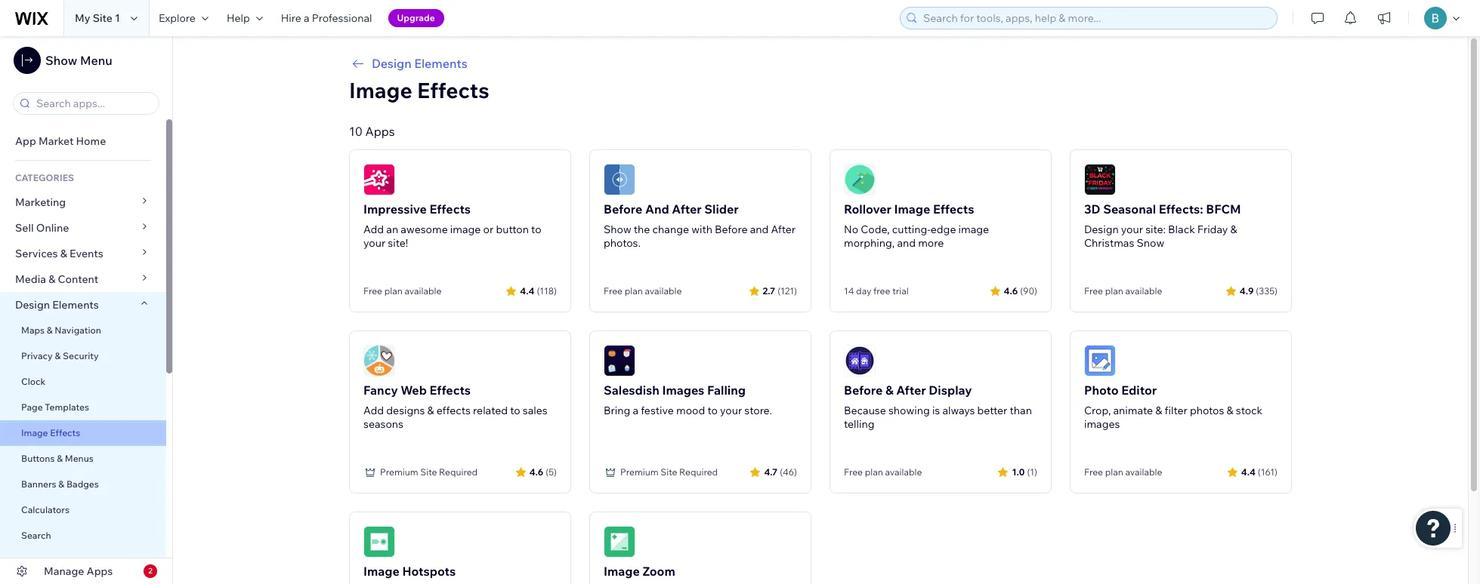 Task type: locate. For each thing, give the bounding box(es) containing it.
search link
[[0, 524, 166, 549]]

effects inside sidebar element
[[50, 428, 80, 439]]

fancy web effects add designs & effects related to sales seasons
[[363, 383, 548, 431]]

2 image from the left
[[959, 223, 989, 237]]

a inside salesdish images falling bring a festive mood to your store.
[[633, 404, 639, 418]]

1 vertical spatial elements
[[52, 298, 99, 312]]

image inside rollover image effects no code, cutting-edge image morphing, and more
[[959, 223, 989, 237]]

add down fancy
[[363, 404, 384, 418]]

your down falling
[[720, 404, 742, 418]]

& right privacy
[[55, 351, 61, 362]]

plan down telling
[[865, 467, 883, 478]]

plan down site!
[[384, 286, 403, 297]]

1 horizontal spatial site
[[420, 467, 437, 478]]

design elements down upgrade button
[[372, 56, 468, 71]]

4.4 (161)
[[1241, 467, 1278, 478]]

0 horizontal spatial to
[[510, 404, 520, 418]]

free plan available down the christmas
[[1084, 286, 1162, 297]]

because
[[844, 404, 886, 418]]

plan for editor
[[1105, 467, 1124, 478]]

apps for 10 apps
[[365, 124, 395, 139]]

your down seasonal
[[1121, 223, 1143, 237]]

free down images at the bottom of the page
[[1084, 467, 1103, 478]]

14
[[844, 286, 854, 297]]

elements inside sidebar element
[[52, 298, 99, 312]]

& left effects at the left of page
[[427, 404, 434, 418]]

privacy
[[21, 351, 53, 362]]

image up cutting- in the top right of the page
[[894, 202, 931, 217]]

to right "button"
[[531, 223, 542, 237]]

than
[[1010, 404, 1032, 418]]

1 horizontal spatial design elements
[[372, 56, 468, 71]]

0 vertical spatial 4.6
[[1004, 285, 1018, 297]]

design down upgrade button
[[372, 56, 412, 71]]

1 vertical spatial design elements link
[[0, 292, 166, 318]]

4.9
[[1240, 285, 1254, 297]]

Search for tools, apps, help & more... field
[[919, 8, 1273, 29]]

add left the an
[[363, 223, 384, 237]]

photo
[[1084, 383, 1119, 398]]

premium down seasons
[[380, 467, 418, 478]]

to inside fancy web effects add designs & effects related to sales seasons
[[510, 404, 520, 418]]

and right the 'with'
[[750, 223, 769, 237]]

before up because
[[844, 383, 883, 398]]

after up the 'with'
[[672, 202, 702, 217]]

1 required from the left
[[439, 467, 478, 478]]

2 premium site required from the left
[[620, 467, 718, 478]]

0 horizontal spatial apps
[[87, 565, 113, 579]]

professional
[[312, 11, 372, 25]]

after up the 2.7 (121)
[[771, 223, 796, 237]]

and for no
[[897, 237, 916, 250]]

0 vertical spatial add
[[363, 223, 384, 237]]

2 vertical spatial design
[[15, 298, 50, 312]]

plan down the christmas
[[1105, 286, 1124, 297]]

add inside fancy web effects add designs & effects related to sales seasons
[[363, 404, 384, 418]]

0 horizontal spatial elements
[[52, 298, 99, 312]]

hire
[[281, 11, 301, 25]]

available down change
[[645, 286, 682, 297]]

1 horizontal spatial a
[[633, 404, 639, 418]]

1 add from the top
[[363, 223, 384, 237]]

morphing,
[[844, 237, 895, 250]]

14 day free trial
[[844, 286, 909, 297]]

a right bring
[[633, 404, 639, 418]]

show
[[45, 53, 77, 68], [604, 223, 632, 237]]

& inside 3d seasonal effects: bfcm design your site: black friday & christmas snow
[[1231, 223, 1237, 237]]

4.6 (5)
[[529, 467, 557, 478]]

1
[[115, 11, 120, 25]]

4.6 left (90)
[[1004, 285, 1018, 297]]

display
[[929, 383, 972, 398]]

1 horizontal spatial premium site required
[[620, 467, 718, 478]]

2 required from the left
[[679, 467, 718, 478]]

free plan available down telling
[[844, 467, 922, 478]]

2 horizontal spatial your
[[1121, 223, 1143, 237]]

rollover image effects logo image
[[844, 164, 876, 196]]

upgrade
[[397, 12, 435, 23]]

2.7 (121)
[[763, 285, 797, 297]]

before down slider
[[715, 223, 748, 237]]

design down 3d
[[1084, 223, 1119, 237]]

your
[[1121, 223, 1143, 237], [363, 237, 386, 250], [720, 404, 742, 418]]

Search apps... field
[[32, 93, 154, 114]]

1 image from the left
[[450, 223, 481, 237]]

premium for salesdish
[[620, 467, 659, 478]]

1 vertical spatial 4.6
[[529, 467, 544, 478]]

your inside 3d seasonal effects: bfcm design your site: black friday & christmas snow
[[1121, 223, 1143, 237]]

image effects up 10 apps
[[349, 77, 489, 104]]

0 horizontal spatial your
[[363, 237, 386, 250]]

related
[[473, 404, 508, 418]]

& left events on the top of page
[[60, 247, 67, 261]]

plan down images at the bottom of the page
[[1105, 467, 1124, 478]]

2 horizontal spatial before
[[844, 383, 883, 398]]

1 premium from the left
[[380, 467, 418, 478]]

before up the
[[604, 202, 643, 217]]

& up showing
[[886, 383, 894, 398]]

1 vertical spatial design elements
[[15, 298, 99, 312]]

2 vertical spatial after
[[896, 383, 926, 398]]

0 horizontal spatial design
[[15, 298, 50, 312]]

zoom
[[643, 564, 675, 580]]

2 horizontal spatial after
[[896, 383, 926, 398]]

buttons
[[21, 453, 55, 465]]

show left menu
[[45, 53, 77, 68]]

1 horizontal spatial elements
[[414, 56, 468, 71]]

to for impressive effects
[[531, 223, 542, 237]]

site down the designs
[[420, 467, 437, 478]]

available for effects
[[405, 286, 442, 297]]

before and after slider logo image
[[604, 164, 636, 196]]

1 horizontal spatial apps
[[365, 124, 395, 139]]

0 horizontal spatial show
[[45, 53, 77, 68]]

to left sales
[[510, 404, 520, 418]]

4.4 left (118)
[[520, 285, 535, 297]]

to right the mood
[[708, 404, 718, 418]]

required down the mood
[[679, 467, 718, 478]]

design elements
[[372, 56, 468, 71], [15, 298, 99, 312]]

manage apps
[[44, 565, 113, 579]]

image down 'image zoom logo'
[[604, 564, 640, 580]]

a right 'hire'
[[304, 11, 310, 25]]

premium site required down the designs
[[380, 467, 478, 478]]

image effects link
[[0, 421, 166, 447]]

4.4 (118)
[[520, 285, 557, 297]]

free up fancy web effects logo
[[363, 286, 382, 297]]

and inside rollover image effects no code, cutting-edge image morphing, and more
[[897, 237, 916, 250]]

1 horizontal spatial premium
[[620, 467, 659, 478]]

buttons & menus link
[[0, 447, 166, 472]]

0 vertical spatial show
[[45, 53, 77, 68]]

design up maps
[[15, 298, 50, 312]]

2 horizontal spatial to
[[708, 404, 718, 418]]

before and after slider show the change with before and after photos.
[[604, 202, 796, 250]]

2 vertical spatial before
[[844, 383, 883, 398]]

1 vertical spatial a
[[633, 404, 639, 418]]

upgrade button
[[388, 9, 444, 27]]

0 horizontal spatial premium site required
[[380, 467, 478, 478]]

1 horizontal spatial your
[[720, 404, 742, 418]]

free plan available for seasonal
[[1084, 286, 1162, 297]]

banners & badges link
[[0, 472, 166, 498]]

0 vertical spatial before
[[604, 202, 643, 217]]

(161)
[[1258, 467, 1278, 478]]

before for before & after display
[[844, 383, 883, 398]]

available down animate
[[1126, 467, 1162, 478]]

site
[[93, 11, 113, 25], [420, 467, 437, 478], [661, 467, 677, 478]]

available
[[405, 286, 442, 297], [645, 286, 682, 297], [1126, 286, 1162, 297], [885, 467, 922, 478], [1126, 467, 1162, 478]]

1 horizontal spatial and
[[897, 237, 916, 250]]

free plan available down site!
[[363, 286, 442, 297]]

0 horizontal spatial design elements link
[[0, 292, 166, 318]]

image inside rollover image effects no code, cutting-edge image morphing, and more
[[894, 202, 931, 217]]

0 horizontal spatial image effects
[[21, 428, 80, 439]]

image inside the image effects link
[[21, 428, 48, 439]]

plan
[[384, 286, 403, 297], [625, 286, 643, 297], [1105, 286, 1124, 297], [865, 467, 883, 478], [1105, 467, 1124, 478]]

1 vertical spatial before
[[715, 223, 748, 237]]

your left the an
[[363, 237, 386, 250]]

available down site!
[[405, 286, 442, 297]]

elements up the navigation
[[52, 298, 99, 312]]

premium site required down festive
[[620, 467, 718, 478]]

4.4 left (161) on the bottom right of page
[[1241, 467, 1256, 478]]

4.6 left (5)
[[529, 467, 544, 478]]

premium down festive
[[620, 467, 659, 478]]

effects inside impressive effects add an awesome image or button to your site!
[[430, 202, 471, 217]]

2 premium from the left
[[620, 467, 659, 478]]

effects inside fancy web effects add designs & effects related to sales seasons
[[430, 383, 471, 398]]

& right the media
[[48, 273, 55, 286]]

3d
[[1084, 202, 1101, 217]]

1 vertical spatial 4.4
[[1241, 467, 1256, 478]]

free plan available for &
[[844, 467, 922, 478]]

before inside before & after display because showing is always better than telling
[[844, 383, 883, 398]]

free plan available down images at the bottom of the page
[[1084, 467, 1162, 478]]

& inside maps & navigation link
[[47, 325, 53, 336]]

available down showing
[[885, 467, 922, 478]]

image up 10 apps
[[349, 77, 412, 104]]

10
[[349, 124, 363, 139]]

apps right manage
[[87, 565, 113, 579]]

0 horizontal spatial design elements
[[15, 298, 99, 312]]

available for &
[[885, 467, 922, 478]]

better
[[978, 404, 1008, 418]]

0 horizontal spatial site
[[93, 11, 113, 25]]

always
[[943, 404, 975, 418]]

effects inside rollover image effects no code, cutting-edge image morphing, and more
[[933, 202, 975, 217]]

menu
[[80, 53, 112, 68]]

design inside sidebar element
[[15, 298, 50, 312]]

mood
[[676, 404, 705, 418]]

after up showing
[[896, 383, 926, 398]]

free down telling
[[844, 467, 863, 478]]

0 horizontal spatial 4.4
[[520, 285, 535, 297]]

site for salesdish images falling
[[661, 467, 677, 478]]

required down effects at the left of page
[[439, 467, 478, 478]]

0 horizontal spatial before
[[604, 202, 643, 217]]

0 vertical spatial a
[[304, 11, 310, 25]]

free
[[363, 286, 382, 297], [604, 286, 623, 297], [1084, 286, 1103, 297], [844, 467, 863, 478], [1084, 467, 1103, 478]]

plan down photos.
[[625, 286, 643, 297]]

privacy & security link
[[0, 344, 166, 370]]

1 vertical spatial image effects
[[21, 428, 80, 439]]

and for slider
[[750, 223, 769, 237]]

image down 'page'
[[21, 428, 48, 439]]

& left menus
[[57, 453, 63, 465]]

with
[[692, 223, 713, 237]]

& inside services & events link
[[60, 247, 67, 261]]

& left the badges
[[58, 479, 64, 490]]

page templates
[[21, 402, 91, 413]]

premium site required for images
[[620, 467, 718, 478]]

effects:
[[1159, 202, 1204, 217]]

apps right the 10
[[365, 124, 395, 139]]

0 horizontal spatial and
[[750, 223, 769, 237]]

1 horizontal spatial image effects
[[349, 77, 489, 104]]

2 horizontal spatial design
[[1084, 223, 1119, 237]]

media & content
[[15, 273, 98, 286]]

1 horizontal spatial after
[[771, 223, 796, 237]]

& inside banners & badges link
[[58, 479, 64, 490]]

4.9 (335)
[[1240, 285, 1278, 297]]

and left more at the top of page
[[897, 237, 916, 250]]

1 vertical spatial apps
[[87, 565, 113, 579]]

banners
[[21, 479, 56, 490]]

0 vertical spatial 4.4
[[520, 285, 535, 297]]

2 add from the top
[[363, 404, 384, 418]]

0 vertical spatial design elements
[[372, 56, 468, 71]]

0 vertical spatial apps
[[365, 124, 395, 139]]

4.4 for impressive effects
[[520, 285, 535, 297]]

available for editor
[[1126, 467, 1162, 478]]

image effects down page templates at the left of page
[[21, 428, 80, 439]]

show left the
[[604, 223, 632, 237]]

after inside before & after display because showing is always better than telling
[[896, 383, 926, 398]]

4.4 for photo editor
[[1241, 467, 1256, 478]]

free plan available down photos.
[[604, 286, 682, 297]]

& left the filter
[[1156, 404, 1163, 418]]

0 horizontal spatial image
[[450, 223, 481, 237]]

crop,
[[1084, 404, 1111, 418]]

2 horizontal spatial site
[[661, 467, 677, 478]]

image right edge
[[959, 223, 989, 237]]

& right maps
[[47, 325, 53, 336]]

0 horizontal spatial 4.6
[[529, 467, 544, 478]]

elements down upgrade button
[[414, 56, 468, 71]]

image hotspots logo image
[[363, 527, 395, 558]]

available down snow
[[1126, 286, 1162, 297]]

photo editor logo image
[[1084, 345, 1116, 377]]

1 horizontal spatial image
[[959, 223, 989, 237]]

button
[[496, 223, 529, 237]]

to
[[531, 223, 542, 237], [510, 404, 520, 418], [708, 404, 718, 418]]

show inside before and after slider show the change with before and after photos.
[[604, 223, 632, 237]]

& right friday
[[1231, 223, 1237, 237]]

weather link
[[0, 549, 166, 575]]

free down photos.
[[604, 286, 623, 297]]

show menu button
[[14, 47, 112, 74]]

0 horizontal spatial premium
[[380, 467, 418, 478]]

trial
[[893, 286, 909, 297]]

effects
[[417, 77, 489, 104], [430, 202, 471, 217], [933, 202, 975, 217], [430, 383, 471, 398], [50, 428, 80, 439]]

1 vertical spatial design
[[1084, 223, 1119, 237]]

1 vertical spatial add
[[363, 404, 384, 418]]

site left the 1
[[93, 11, 113, 25]]

apps inside sidebar element
[[87, 565, 113, 579]]

banners & badges
[[21, 479, 99, 490]]

1 horizontal spatial 4.4
[[1241, 467, 1256, 478]]

image zoom logo image
[[604, 527, 636, 558]]

my site 1
[[75, 11, 120, 25]]

maps
[[21, 325, 45, 336]]

1 vertical spatial show
[[604, 223, 632, 237]]

1 horizontal spatial 4.6
[[1004, 285, 1018, 297]]

marketing link
[[0, 190, 166, 215]]

4.6 for fancy web effects
[[529, 467, 544, 478]]

plan for &
[[865, 467, 883, 478]]

1 horizontal spatial design elements link
[[349, 54, 1292, 73]]

design inside 3d seasonal effects: bfcm design your site: black friday & christmas snow
[[1084, 223, 1119, 237]]

image
[[450, 223, 481, 237], [959, 223, 989, 237]]

editor
[[1122, 383, 1157, 398]]

1 horizontal spatial design
[[372, 56, 412, 71]]

0 vertical spatial after
[[672, 202, 702, 217]]

1 horizontal spatial show
[[604, 223, 632, 237]]

and
[[750, 223, 769, 237], [897, 237, 916, 250]]

free down the christmas
[[1084, 286, 1103, 297]]

add
[[363, 223, 384, 237], [363, 404, 384, 418]]

site down festive
[[661, 467, 677, 478]]

0 horizontal spatial required
[[439, 467, 478, 478]]

1 horizontal spatial required
[[679, 467, 718, 478]]

&
[[1231, 223, 1237, 237], [60, 247, 67, 261], [48, 273, 55, 286], [47, 325, 53, 336], [55, 351, 61, 362], [886, 383, 894, 398], [427, 404, 434, 418], [1156, 404, 1163, 418], [1227, 404, 1234, 418], [57, 453, 63, 465], [58, 479, 64, 490]]

home
[[76, 135, 106, 148]]

design elements up 'maps & navigation'
[[15, 298, 99, 312]]

a
[[304, 11, 310, 25], [633, 404, 639, 418]]

free for before & after display
[[844, 467, 863, 478]]

and inside before and after slider show the change with before and after photos.
[[750, 223, 769, 237]]

2
[[148, 567, 153, 577]]

free for impressive effects
[[363, 286, 382, 297]]

1 horizontal spatial to
[[531, 223, 542, 237]]

free for before and after slider
[[604, 286, 623, 297]]

rollover
[[844, 202, 892, 217]]

to inside impressive effects add an awesome image or button to your site!
[[531, 223, 542, 237]]

before for before and after slider
[[604, 202, 643, 217]]

image effects
[[349, 77, 489, 104], [21, 428, 80, 439]]

1 premium site required from the left
[[380, 467, 478, 478]]

design elements inside sidebar element
[[15, 298, 99, 312]]

0 horizontal spatial after
[[672, 202, 702, 217]]

image left or
[[450, 223, 481, 237]]



Task type: describe. For each thing, give the bounding box(es) containing it.
app market home
[[15, 135, 106, 148]]

sales
[[523, 404, 548, 418]]

image zoom
[[604, 564, 675, 580]]

weather
[[21, 556, 57, 568]]

to for fancy web effects
[[510, 404, 520, 418]]

market
[[39, 135, 74, 148]]

add inside impressive effects add an awesome image or button to your site!
[[363, 223, 384, 237]]

before & after display because showing is always better than telling
[[844, 383, 1032, 431]]

and
[[645, 202, 669, 217]]

rollover image effects no code, cutting-edge image morphing, and more
[[844, 202, 989, 250]]

0 horizontal spatial a
[[304, 11, 310, 25]]

to inside salesdish images falling bring a festive mood to your store.
[[708, 404, 718, 418]]

image effects inside sidebar element
[[21, 428, 80, 439]]

plan for and
[[625, 286, 643, 297]]

& inside before & after display because showing is always better than telling
[[886, 383, 894, 398]]

free plan available for editor
[[1084, 467, 1162, 478]]

show inside button
[[45, 53, 77, 68]]

impressive
[[363, 202, 427, 217]]

& inside fancy web effects add designs & effects related to sales seasons
[[427, 404, 434, 418]]

& inside privacy & security link
[[55, 351, 61, 362]]

page
[[21, 402, 43, 413]]

free for 3d seasonal effects: bfcm
[[1084, 286, 1103, 297]]

day
[[856, 286, 872, 297]]

edge
[[931, 223, 956, 237]]

available for and
[[645, 286, 682, 297]]

4.6 for rollover image effects
[[1004, 285, 1018, 297]]

0 vertical spatial design elements link
[[349, 54, 1292, 73]]

(1)
[[1027, 467, 1038, 478]]

image down "image hotspots logo"
[[363, 564, 400, 580]]

templates
[[45, 402, 89, 413]]

images
[[1084, 418, 1120, 431]]

1.0
[[1012, 467, 1025, 478]]

animate
[[1113, 404, 1153, 418]]

hotspots
[[402, 564, 456, 580]]

falling
[[707, 383, 746, 398]]

maps & navigation link
[[0, 318, 166, 344]]

photo editor crop, animate & filter photos & stock images
[[1084, 383, 1263, 431]]

services & events
[[15, 247, 103, 261]]

4.7
[[764, 467, 778, 478]]

1 horizontal spatial before
[[715, 223, 748, 237]]

the
[[634, 223, 650, 237]]

& inside buttons & menus link
[[57, 453, 63, 465]]

available for seasonal
[[1126, 286, 1162, 297]]

navigation
[[55, 325, 101, 336]]

4.7 (46)
[[764, 467, 797, 478]]

site:
[[1146, 223, 1166, 237]]

required for effects
[[439, 467, 478, 478]]

image inside impressive effects add an awesome image or button to your site!
[[450, 223, 481, 237]]

marketing
[[15, 196, 66, 209]]

show menu
[[45, 53, 112, 68]]

0 vertical spatial image effects
[[349, 77, 489, 104]]

salesdish images falling logo image
[[604, 345, 636, 377]]

seasons
[[363, 418, 404, 431]]

christmas
[[1084, 237, 1135, 250]]

search
[[21, 530, 51, 542]]

web
[[401, 383, 427, 398]]

impressive effects logo image
[[363, 164, 395, 196]]

bfcm
[[1206, 202, 1241, 217]]

content
[[58, 273, 98, 286]]

0 vertical spatial design
[[372, 56, 412, 71]]

after for before & after display
[[896, 383, 926, 398]]

your inside salesdish images falling bring a festive mood to your store.
[[720, 404, 742, 418]]

photos.
[[604, 237, 641, 250]]

(118)
[[537, 285, 557, 297]]

plan for effects
[[384, 286, 403, 297]]

slider
[[704, 202, 739, 217]]

seasonal
[[1103, 202, 1156, 217]]

apps for manage apps
[[87, 565, 113, 579]]

salesdish
[[604, 383, 660, 398]]

services & events link
[[0, 241, 166, 267]]

free
[[874, 286, 891, 297]]

privacy & security
[[21, 351, 99, 362]]

fancy web effects logo image
[[363, 345, 395, 377]]

before & after display logo image
[[844, 345, 876, 377]]

help
[[227, 11, 250, 25]]

your inside impressive effects add an awesome image or button to your site!
[[363, 237, 386, 250]]

images
[[662, 383, 705, 398]]

(46)
[[780, 467, 797, 478]]

page templates link
[[0, 395, 166, 421]]

premium site required for web
[[380, 467, 478, 478]]

filter
[[1165, 404, 1188, 418]]

menus
[[65, 453, 94, 465]]

premium for fancy
[[380, 467, 418, 478]]

(335)
[[1256, 285, 1278, 297]]

free for photo editor
[[1084, 467, 1103, 478]]

10 apps
[[349, 124, 395, 139]]

sidebar element
[[0, 36, 173, 585]]

clock link
[[0, 370, 166, 395]]

0 vertical spatial elements
[[414, 56, 468, 71]]

3d seasonal effects: bfcm logo image
[[1084, 164, 1116, 196]]

app
[[15, 135, 36, 148]]

free plan available for effects
[[363, 286, 442, 297]]

site for fancy web effects
[[420, 467, 437, 478]]

code,
[[861, 223, 890, 237]]

photos
[[1190, 404, 1225, 418]]

stock
[[1236, 404, 1263, 418]]

fancy
[[363, 383, 398, 398]]

change
[[653, 223, 689, 237]]

help button
[[218, 0, 272, 36]]

impressive effects add an awesome image or button to your site!
[[363, 202, 542, 250]]

maps & navigation
[[21, 325, 101, 336]]

salesdish images falling bring a festive mood to your store.
[[604, 383, 772, 418]]

an
[[386, 223, 398, 237]]

is
[[932, 404, 940, 418]]

security
[[63, 351, 99, 362]]

showing
[[889, 404, 930, 418]]

media & content link
[[0, 267, 166, 292]]

online
[[36, 221, 69, 235]]

friday
[[1198, 223, 1228, 237]]

after for before and after slider
[[672, 202, 702, 217]]

& left stock
[[1227, 404, 1234, 418]]

my
[[75, 11, 90, 25]]

plan for seasonal
[[1105, 286, 1124, 297]]

no
[[844, 223, 858, 237]]

sell
[[15, 221, 34, 235]]

required for falling
[[679, 467, 718, 478]]

& inside media & content link
[[48, 273, 55, 286]]

calculators
[[21, 505, 70, 516]]

1 vertical spatial after
[[771, 223, 796, 237]]

free plan available for and
[[604, 286, 682, 297]]

badges
[[66, 479, 99, 490]]



Task type: vqa. For each thing, say whether or not it's contained in the screenshot.
'After'
yes



